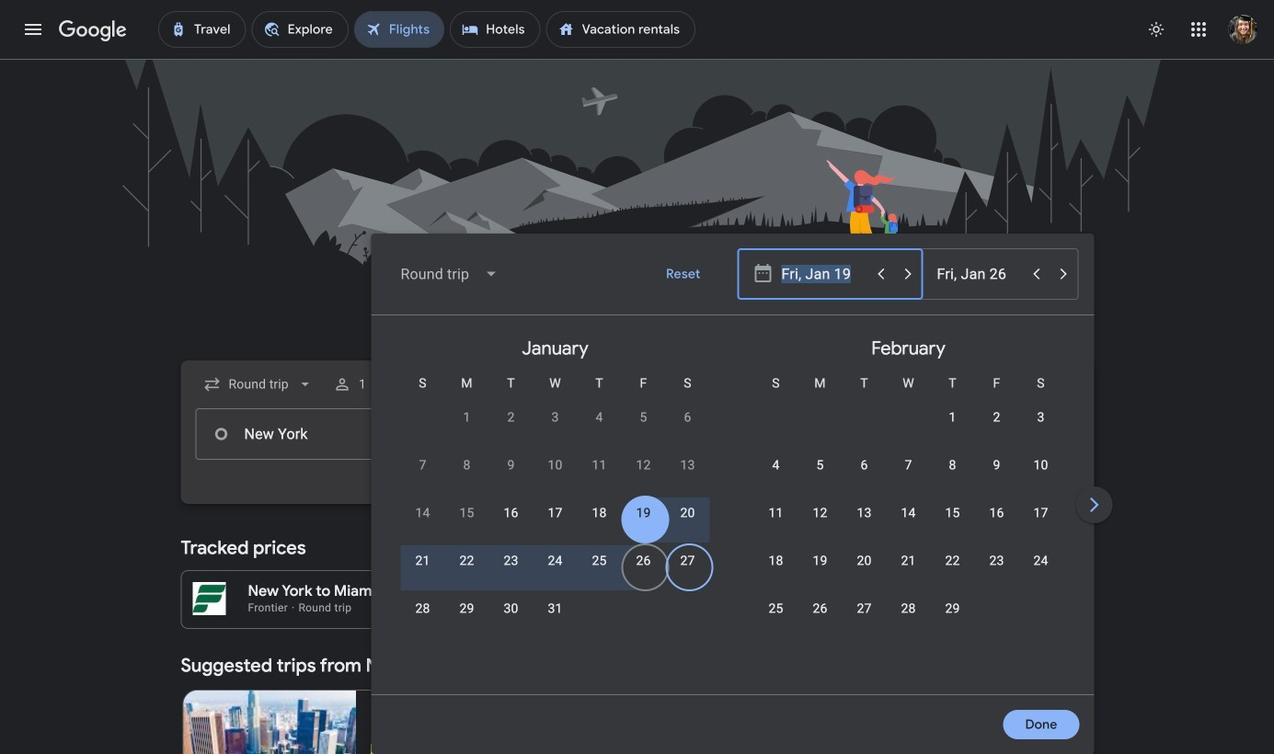 Task type: describe. For each thing, give the bounding box(es) containing it.
fri, jan 26, return date. element
[[636, 552, 651, 571]]

wed, jan 17 element
[[548, 504, 563, 523]]

row up "wed, jan 17" element
[[401, 448, 710, 501]]

tue, feb 13 element
[[857, 504, 872, 523]]

tue, jan 2 element
[[508, 409, 515, 427]]

tue, feb 6 element
[[861, 457, 868, 475]]

sun, feb 11 element
[[769, 504, 784, 523]]

row up the wed, jan 31 element
[[401, 544, 710, 596]]

fri, jan 19, departure date. element
[[636, 504, 651, 523]]

mon, jan 15 element
[[460, 504, 475, 523]]

row up wed, feb 21 element
[[754, 496, 1064, 549]]

sun, feb 25 element
[[769, 600, 784, 619]]

fri, feb 9 element
[[994, 457, 1001, 475]]

wed, feb 14 element
[[902, 504, 916, 523]]

wed, jan 24 element
[[548, 552, 563, 571]]

row up wed, jan 24 element
[[401, 496, 710, 549]]

mon, feb 5 element
[[817, 457, 824, 475]]

row down tue, jan 23 element
[[401, 592, 578, 644]]

sat, feb 10 element
[[1034, 457, 1049, 475]]

tue, jan 30 element
[[504, 600, 519, 619]]

2 row group from the left
[[732, 323, 1086, 688]]

thu, feb 29 element
[[946, 600, 961, 619]]

mon, jan 22 element
[[460, 552, 475, 571]]

main menu image
[[22, 18, 44, 41]]

row down tue, feb 20 element
[[754, 592, 975, 644]]

fri, jan 12 element
[[636, 457, 651, 475]]

fri, feb 2 element
[[994, 409, 1001, 427]]

row up fri, feb 9 element
[[931, 393, 1064, 453]]

spirit image
[[371, 745, 386, 755]]

thu, jan 18 element
[[592, 504, 607, 523]]

sun, jan 7 element
[[419, 457, 427, 475]]

Flight search field
[[166, 234, 1275, 755]]

sun, feb 18 element
[[769, 552, 784, 571]]

3 row group from the left
[[1086, 323, 1275, 688]]

mon, jan 1 element
[[463, 409, 471, 427]]

wed, feb 21 element
[[902, 552, 916, 571]]

next image
[[1073, 483, 1117, 527]]

thu, feb 1 element
[[949, 409, 957, 427]]

thu, jan 4 element
[[596, 409, 603, 427]]

Departure text field
[[781, 410, 908, 459]]



Task type: vqa. For each thing, say whether or not it's contained in the screenshot.
Tue, Jan 2 element
yes



Task type: locate. For each thing, give the bounding box(es) containing it.
thu, jan 11 element
[[592, 457, 607, 475]]

sat, jan 27 element
[[681, 552, 695, 571]]

wed, feb 7 element
[[905, 457, 913, 475]]

Departure text field
[[782, 249, 867, 299]]

fri, feb 16 element
[[990, 504, 1005, 523]]

wed, feb 28 element
[[902, 600, 916, 619]]

tue, jan 23 element
[[504, 552, 519, 571]]

More info text field
[[596, 583, 614, 606]]

row group
[[379, 323, 732, 688], [732, 323, 1086, 688], [1086, 323, 1275, 688]]

fri, feb 23 element
[[990, 552, 1005, 571]]

row up wed, jan 10 element
[[445, 393, 710, 453]]

mon, feb 26 element
[[813, 600, 828, 619]]

thu, feb 8 element
[[949, 457, 957, 475]]

sat, jan 6 element
[[684, 409, 692, 427]]

wed, jan 3 element
[[552, 409, 559, 427]]

sun, jan 28 element
[[416, 600, 430, 619]]

row
[[445, 393, 710, 453], [931, 393, 1064, 453], [401, 448, 710, 501], [754, 448, 1064, 501], [401, 496, 710, 549], [754, 496, 1064, 549], [401, 544, 710, 596], [754, 544, 1064, 596], [401, 592, 578, 644], [754, 592, 975, 644]]

mon, jan 8 element
[[463, 457, 471, 475]]

tracked prices region
[[181, 527, 1094, 630]]

tue, jan 16 element
[[504, 504, 519, 523]]

change appearance image
[[1135, 7, 1179, 52]]

sat, jan 20 element
[[681, 504, 695, 523]]

thu, feb 15 element
[[946, 504, 961, 523]]

Return text field
[[937, 249, 1022, 299], [937, 410, 1064, 459]]

sat, feb 3 element
[[1038, 409, 1045, 427]]

fri, jan 5 element
[[640, 409, 648, 427]]

more info image
[[596, 583, 614, 601]]

sat, feb 17 element
[[1034, 504, 1049, 523]]

row up wed, feb 28 element
[[754, 544, 1064, 596]]

sat, feb 24 element
[[1034, 552, 1049, 571]]

tue, feb 20 element
[[857, 552, 872, 571]]

sat, jan 13 element
[[681, 457, 695, 475]]

sun, feb 4 element
[[773, 457, 780, 475]]

thu, jan 25 element
[[592, 552, 607, 571]]

wed, jan 10 element
[[548, 457, 563, 475]]

1 vertical spatial return text field
[[937, 410, 1064, 459]]

row up 'wed, feb 14' element
[[754, 448, 1064, 501]]

suggested trips from new york region
[[181, 644, 1094, 755]]

0 vertical spatial return text field
[[937, 249, 1022, 299]]

grid inside the flight search box
[[379, 323, 1275, 706]]

grid
[[379, 323, 1275, 706]]

wed, jan 31 element
[[548, 600, 563, 619]]

tue, jan 9 element
[[508, 457, 515, 475]]

thu, feb 22 element
[[946, 552, 961, 571]]

None text field
[[196, 409, 455, 460]]

mon, feb 19 element
[[813, 552, 828, 571]]

1 row group from the left
[[379, 323, 732, 688]]

tue, feb 27 element
[[857, 600, 872, 619]]

mon, feb 12 element
[[813, 504, 828, 523]]

None field
[[386, 252, 514, 296], [196, 368, 322, 401], [386, 252, 514, 296], [196, 368, 322, 401]]

mon, jan 29 element
[[460, 600, 475, 619]]



